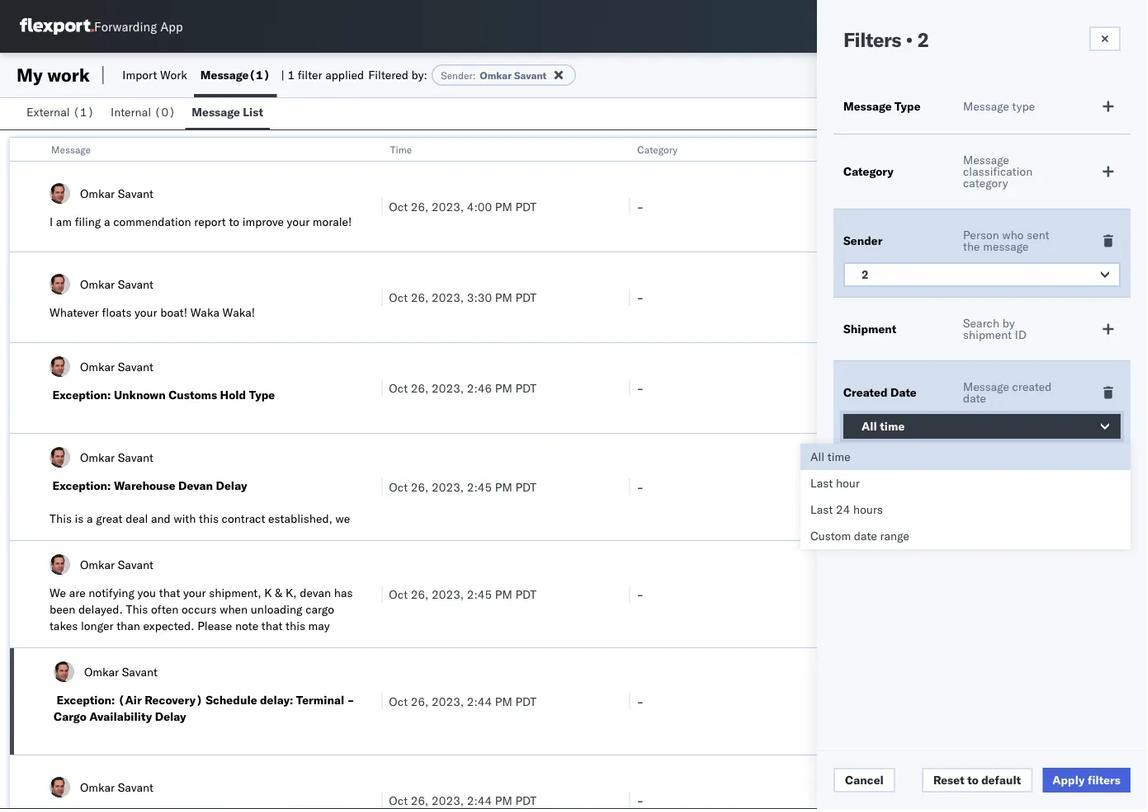 Task type: describe. For each thing, give the bounding box(es) containing it.
flex- for 458574
[[885, 794, 919, 808]]

cargo
[[54, 710, 86, 724]]

custom
[[810, 529, 851, 543]]

2 inside button
[[862, 267, 869, 282]]

is
[[75, 512, 84, 526]]

i am filing a commendation report to improve your morale!
[[50, 215, 352, 229]]

work for related
[[922, 143, 944, 156]]

appreciate
[[293, 636, 348, 650]]

sender for sender : omkar savant
[[441, 69, 473, 81]]

apply filters
[[1053, 773, 1121, 788]]

am
[[56, 215, 72, 229]]

&
[[275, 586, 283, 600]]

waka
[[190, 305, 220, 320]]

commendation
[[113, 215, 191, 229]]

contract
[[222, 512, 265, 526]]

range
[[880, 529, 909, 543]]

cancel button
[[834, 768, 895, 793]]

created date
[[843, 385, 917, 400]]

filters
[[1088, 773, 1121, 788]]

this inside we are notifying you that your shipment, k & k, devan has been delayed. this often occurs when unloading cargo takes longer than expected. please note that this may impact your shipment's final delivery date. we appreciate your understanding and will update you with the status of your shipment as soon
[[286, 619, 305, 633]]

exception: for exception: unknown customs hold type
[[52, 388, 111, 402]]

1 pm from the top
[[495, 199, 512, 214]]

as
[[127, 669, 139, 683]]

will inside we are notifying you that your shipment, k & k, devan has been delayed. this often occurs when unloading cargo takes longer than expected. please note that this may impact your shipment's final delivery date. we appreciate your understanding and will update you with the status of your shipment as soon
[[177, 652, 195, 666]]

omkar down availability
[[80, 780, 115, 795]]

1 vertical spatial category
[[843, 164, 894, 179]]

1 2:44 from the top
[[467, 695, 492, 709]]

omkar savant up floats
[[80, 277, 153, 291]]

all time for list box on the right bottom of page containing all time
[[810, 450, 851, 464]]

search by shipment id
[[963, 316, 1027, 342]]

are
[[69, 586, 86, 600]]

message list
[[192, 105, 263, 119]]

reset to default
[[933, 773, 1021, 788]]

time for list box on the right bottom of page containing all time
[[828, 450, 851, 464]]

and inside this is a great deal and with this contract established, we will create a lucrative partnership.
[[151, 512, 171, 526]]

work for my
[[47, 64, 90, 86]]

we
[[336, 512, 350, 526]]

0 horizontal spatial that
[[159, 586, 180, 600]]

we are notifying you that your shipment, k & k, devan has been delayed. this often occurs when unloading cargo takes longer than expected. please note that this may impact your shipment's final delivery date. we appreciate your understanding and will update you with the status of your shipment as soon
[[50, 586, 353, 683]]

1 oct 26, 2023, 2:44 pm pdt from the top
[[389, 695, 537, 709]]

forwarding app link
[[20, 18, 183, 35]]

omkar savant down availability
[[80, 780, 153, 795]]

by
[[1003, 316, 1015, 331]]

4 2023, from the top
[[432, 480, 464, 494]]

will inside this is a great deal and with this contract established, we will create a lucrative partnership.
[[50, 528, 67, 543]]

floats
[[102, 305, 132, 320]]

time for all time "button"
[[880, 419, 905, 434]]

7 pdt from the top
[[515, 794, 537, 808]]

3 26, from the top
[[411, 381, 429, 395]]

1 horizontal spatial that
[[261, 619, 283, 633]]

final
[[174, 636, 197, 650]]

import work button
[[116, 53, 194, 97]]

omkar up unknown
[[80, 359, 115, 374]]

last for last hour
[[810, 476, 833, 491]]

my
[[17, 64, 43, 86]]

default
[[981, 773, 1021, 788]]

1 horizontal spatial we
[[273, 636, 290, 650]]

1 vertical spatial a
[[87, 512, 93, 526]]

id
[[1015, 328, 1027, 342]]

oct 26, 2023, 2:46 pm pdt
[[389, 381, 537, 395]]

| 1 filter applied filtered by:
[[281, 68, 427, 82]]

message for message type
[[843, 99, 892, 113]]

forwarding app
[[94, 19, 183, 34]]

message created date
[[963, 380, 1052, 406]]

update
[[198, 652, 234, 666]]

who
[[1002, 228, 1024, 242]]

5 pdt from the top
[[515, 587, 537, 602]]

last 24 hours
[[810, 503, 883, 517]]

savant down shipment's
[[122, 665, 158, 679]]

1854269
[[919, 199, 969, 214]]

delay:
[[260, 693, 293, 708]]

3 oct from the top
[[389, 381, 408, 395]]

6 oct from the top
[[389, 695, 408, 709]]

recovery)
[[145, 693, 203, 708]]

often
[[151, 602, 179, 617]]

message for message list
[[192, 105, 240, 119]]

status
[[304, 652, 337, 666]]

omkar savant up "notifying"
[[80, 558, 153, 572]]

please
[[197, 619, 232, 633]]

omkar up warehouse
[[80, 450, 115, 465]]

savant right :
[[514, 69, 547, 81]]

with inside we are notifying you that your shipment, k & k, devan has been delayed. this often occurs when unloading cargo takes longer than expected. please note that this may impact your shipment's final delivery date. we appreciate your understanding and will update you with the status of your shipment as soon
[[259, 652, 281, 666]]

7 oct from the top
[[389, 794, 408, 808]]

item/shipment
[[946, 143, 1014, 156]]

exception: for exception: (air recovery) schedule delay: terminal - cargo availability delay
[[57, 693, 115, 708]]

6 26, from the top
[[411, 695, 429, 709]]

internal (0) button
[[104, 97, 185, 130]]

4 pm from the top
[[495, 480, 512, 494]]

create
[[70, 528, 103, 543]]

omkar left as
[[84, 665, 119, 679]]

custom date range
[[810, 529, 909, 543]]

message type
[[843, 99, 921, 113]]

omkar savant up (air
[[84, 665, 158, 679]]

import work
[[122, 68, 187, 82]]

with inside this is a great deal and with this contract established, we will create a lucrative partnership.
[[174, 512, 196, 526]]

resize handle column header for category
[[857, 138, 877, 810]]

4 pdt from the top
[[515, 480, 537, 494]]

message for message type
[[963, 99, 1009, 113]]

3:30
[[467, 290, 492, 305]]

soon
[[142, 669, 167, 683]]

message for message (1)
[[200, 68, 249, 82]]

1366815
[[919, 290, 969, 305]]

2 2:45 from the top
[[467, 587, 492, 602]]

2 pdt from the top
[[515, 290, 537, 305]]

•
[[906, 27, 913, 52]]

longer
[[81, 619, 113, 633]]

by:
[[411, 68, 427, 82]]

flex- for 1366815
[[885, 290, 919, 305]]

2 oct 26, 2023, 2:45 pm pdt from the top
[[389, 587, 537, 602]]

0 horizontal spatial category
[[638, 143, 678, 156]]

(air
[[118, 693, 142, 708]]

search
[[963, 316, 1000, 331]]

shipment,
[[209, 586, 261, 600]]

2 2:44 from the top
[[467, 794, 492, 808]]

message list button
[[185, 97, 270, 130]]

7 2023, from the top
[[432, 794, 464, 808]]

6 pm from the top
[[495, 695, 512, 709]]

resize handle column header for related work item/shipment
[[1105, 138, 1125, 810]]

1 oct 26, 2023, 2:45 pm pdt from the top
[[389, 480, 537, 494]]

sender : omkar savant
[[441, 69, 547, 81]]

last hour
[[810, 476, 860, 491]]

deal
[[126, 512, 148, 526]]

customs
[[168, 388, 217, 402]]

0 vertical spatial a
[[104, 215, 110, 229]]

i
[[50, 215, 53, 229]]

2 button
[[843, 262, 1121, 287]]

hour
[[836, 476, 860, 491]]

person who sent the message
[[963, 228, 1050, 254]]

6 2023, from the top
[[432, 695, 464, 709]]

message for message created date
[[963, 380, 1009, 394]]

5 26, from the top
[[411, 587, 429, 602]]

(1) for message (1)
[[249, 68, 270, 82]]

import
[[122, 68, 157, 82]]

this is a great deal and with this contract established, we will create a lucrative partnership.
[[50, 512, 350, 543]]

5 oct from the top
[[389, 587, 408, 602]]

0 vertical spatial type
[[895, 99, 921, 113]]

message for message
[[51, 143, 91, 156]]

and inside we are notifying you that your shipment, k & k, devan has been delayed. this often occurs when unloading cargo takes longer than expected. please note that this may impact your shipment's final delivery date. we appreciate your understanding and will update you with the status of your shipment as soon
[[154, 652, 174, 666]]

flex- 458574
[[885, 794, 962, 808]]

created
[[1012, 380, 1052, 394]]

time
[[390, 143, 412, 156]]

when
[[220, 602, 248, 617]]



Task type: vqa. For each thing, say whether or not it's contained in the screenshot.
Delayed.
yes



Task type: locate. For each thing, give the bounding box(es) containing it.
3 pm from the top
[[495, 381, 512, 395]]

0 horizontal spatial (1)
[[73, 105, 94, 119]]

1 horizontal spatial type
[[895, 99, 921, 113]]

exception: (air recovery) schedule delay: terminal - cargo availability delay
[[54, 693, 354, 724]]

impact
[[50, 636, 85, 650]]

delay
[[216, 479, 247, 493], [155, 710, 186, 724]]

0 vertical spatial date
[[963, 391, 986, 406]]

0 vertical spatial this
[[50, 512, 72, 526]]

1 horizontal spatial delay
[[216, 479, 247, 493]]

message
[[983, 239, 1029, 254]]

1 vertical spatial and
[[154, 652, 174, 666]]

1 horizontal spatial work
[[922, 143, 944, 156]]

(1) right external
[[73, 105, 94, 119]]

0 vertical spatial with
[[174, 512, 196, 526]]

hours
[[853, 503, 883, 517]]

external (1) button
[[20, 97, 104, 130]]

6 pdt from the top
[[515, 695, 537, 709]]

time up last hour
[[828, 450, 851, 464]]

2 2023, from the top
[[432, 290, 464, 305]]

all time up last hour
[[810, 450, 851, 464]]

type
[[895, 99, 921, 113], [249, 388, 275, 402]]

message (1)
[[200, 68, 270, 82]]

0 vertical spatial that
[[159, 586, 180, 600]]

savant up warehouse
[[118, 450, 153, 465]]

0 vertical spatial will
[[50, 528, 67, 543]]

related work item/shipment
[[885, 143, 1014, 156]]

1 horizontal spatial you
[[237, 652, 256, 666]]

waka!
[[223, 305, 255, 320]]

4 oct from the top
[[389, 480, 408, 494]]

date inside message created date
[[963, 391, 986, 406]]

0 vertical spatial oct 26, 2023, 2:44 pm pdt
[[389, 695, 537, 709]]

sender for sender
[[843, 234, 883, 248]]

1 horizontal spatial to
[[967, 773, 979, 788]]

oct
[[389, 199, 408, 214], [389, 290, 408, 305], [389, 381, 408, 395], [389, 480, 408, 494], [389, 587, 408, 602], [389, 695, 408, 709], [389, 794, 408, 808]]

my work
[[17, 64, 90, 86]]

omkar down create
[[80, 558, 115, 572]]

3 pdt from the top
[[515, 381, 537, 395]]

sent
[[1027, 228, 1050, 242]]

date down hours on the right of the page
[[854, 529, 877, 543]]

message
[[200, 68, 249, 82], [843, 99, 892, 113], [963, 99, 1009, 113], [192, 105, 240, 119], [51, 143, 91, 156], [963, 153, 1009, 167], [963, 380, 1009, 394]]

(1) inside external (1) button
[[73, 105, 94, 119]]

2 resize handle column header from the left
[[610, 138, 629, 810]]

1 vertical spatial to
[[967, 773, 979, 788]]

will left create
[[50, 528, 67, 543]]

1 vertical spatial we
[[273, 636, 290, 650]]

message inside button
[[192, 105, 240, 119]]

last left hour
[[810, 476, 833, 491]]

type
[[1012, 99, 1035, 113]]

1 horizontal spatial all
[[862, 419, 877, 434]]

shipment's
[[114, 636, 171, 650]]

message up category
[[963, 153, 1009, 167]]

apply filters button
[[1043, 768, 1131, 793]]

all for all time "button"
[[862, 419, 877, 434]]

1 vertical spatial oct 26, 2023, 2:45 pm pdt
[[389, 587, 537, 602]]

the up 2 button
[[963, 239, 980, 254]]

1 vertical spatial 2:44
[[467, 794, 492, 808]]

24
[[836, 503, 850, 517]]

0 horizontal spatial will
[[50, 528, 67, 543]]

4 resize handle column header from the left
[[1105, 138, 1125, 810]]

1 horizontal spatial (1)
[[249, 68, 270, 82]]

0 horizontal spatial type
[[249, 388, 275, 402]]

1 vertical spatial sender
[[843, 234, 883, 248]]

k,
[[286, 586, 297, 600]]

1 vertical spatial that
[[261, 619, 283, 633]]

created
[[843, 385, 888, 400]]

all down created
[[862, 419, 877, 434]]

1 vertical spatial time
[[828, 450, 851, 464]]

0 vertical spatial category
[[638, 143, 678, 156]]

a down great
[[106, 528, 112, 543]]

2 up shipment at the right
[[862, 267, 869, 282]]

work right related
[[922, 143, 944, 156]]

shipment inside search by shipment id
[[963, 328, 1012, 342]]

message up related
[[843, 99, 892, 113]]

savant down "lucrative"
[[118, 558, 153, 572]]

exception: inside the exception: (air recovery) schedule delay: terminal - cargo availability delay
[[57, 693, 115, 708]]

date inside list box
[[854, 529, 877, 543]]

0 vertical spatial exception:
[[52, 388, 111, 402]]

5 2023, from the top
[[432, 587, 464, 602]]

oct 26, 2023, 2:44 pm pdt
[[389, 695, 537, 709], [389, 794, 537, 808]]

resize handle column header for message
[[362, 138, 382, 810]]

delay inside the exception: (air recovery) schedule delay: terminal - cargo availability delay
[[155, 710, 186, 724]]

0 vertical spatial shipment
[[963, 328, 1012, 342]]

delay up the contract on the bottom left of the page
[[216, 479, 247, 493]]

omkar up floats
[[80, 277, 115, 291]]

2 right •
[[917, 27, 929, 52]]

exception: left unknown
[[52, 388, 111, 402]]

2 last from the top
[[810, 503, 833, 517]]

morale!
[[313, 215, 352, 229]]

1 horizontal spatial category
[[843, 164, 894, 179]]

2 oct 26, 2023, 2:44 pm pdt from the top
[[389, 794, 537, 808]]

the
[[963, 239, 980, 254], [284, 652, 301, 666]]

0 vertical spatial oct 26, 2023, 2:45 pm pdt
[[389, 480, 537, 494]]

0 horizontal spatial date
[[854, 529, 877, 543]]

this left may
[[286, 619, 305, 633]]

(0)
[[154, 105, 176, 119]]

this
[[199, 512, 219, 526], [286, 619, 305, 633]]

internal
[[111, 105, 151, 119]]

message down external (1) button
[[51, 143, 91, 156]]

0 horizontal spatial shipment
[[75, 669, 124, 683]]

sender
[[441, 69, 473, 81], [843, 234, 883, 248]]

0 vertical spatial all time
[[862, 419, 905, 434]]

savant down availability
[[118, 780, 153, 795]]

omkar savant up warehouse
[[80, 450, 153, 465]]

pm
[[495, 199, 512, 214], [495, 290, 512, 305], [495, 381, 512, 395], [495, 480, 512, 494], [495, 587, 512, 602], [495, 695, 512, 709], [495, 794, 512, 808]]

1 vertical spatial work
[[922, 143, 944, 156]]

this
[[50, 512, 72, 526], [126, 602, 148, 617]]

all time
[[862, 419, 905, 434], [810, 450, 851, 464]]

1 vertical spatial this
[[286, 619, 305, 633]]

last for last 24 hours
[[810, 503, 833, 517]]

0 horizontal spatial with
[[174, 512, 196, 526]]

0 vertical spatial (1)
[[249, 68, 270, 82]]

1 vertical spatial last
[[810, 503, 833, 517]]

1 vertical spatial exception:
[[52, 479, 111, 493]]

been
[[50, 602, 75, 617]]

1 horizontal spatial time
[[880, 419, 905, 434]]

message inside message created date
[[963, 380, 1009, 394]]

with down date.
[[259, 652, 281, 666]]

flex- 1366815
[[885, 290, 969, 305]]

list box containing all time
[[801, 444, 1131, 550]]

oct 26, 2023, 4:00 pm pdt
[[389, 199, 537, 214]]

expected.
[[143, 619, 194, 633]]

resize handle column header
[[362, 138, 382, 810], [610, 138, 629, 810], [857, 138, 877, 810], [1105, 138, 1125, 810]]

0 horizontal spatial delay
[[155, 710, 186, 724]]

0 horizontal spatial to
[[229, 215, 239, 229]]

exception: up is
[[52, 479, 111, 493]]

1
[[288, 68, 295, 82]]

1 last from the top
[[810, 476, 833, 491]]

1 vertical spatial shipment
[[75, 669, 124, 683]]

1 2023, from the top
[[432, 199, 464, 214]]

1 vertical spatial type
[[249, 388, 275, 402]]

0 vertical spatial we
[[50, 586, 66, 600]]

and right 'deal'
[[151, 512, 171, 526]]

1 horizontal spatial shipment
[[963, 328, 1012, 342]]

message type
[[963, 99, 1035, 113]]

flex- for 1854269
[[885, 199, 919, 214]]

0 horizontal spatial this
[[50, 512, 72, 526]]

this up than
[[126, 602, 148, 617]]

0 vertical spatial this
[[199, 512, 219, 526]]

that down the unloading
[[261, 619, 283, 633]]

2:44
[[467, 695, 492, 709], [467, 794, 492, 808]]

to inside button
[[967, 773, 979, 788]]

the inside we are notifying you that your shipment, k & k, devan has been delayed. this often occurs when unloading cargo takes longer than expected. please note that this may impact your shipment's final delivery date. we appreciate your understanding and will update you with the status of your shipment as soon
[[284, 652, 301, 666]]

0 vertical spatial work
[[47, 64, 90, 86]]

1 resize handle column header from the left
[[362, 138, 382, 810]]

to right reset at bottom
[[967, 773, 979, 788]]

7 pm from the top
[[495, 794, 512, 808]]

we right date.
[[273, 636, 290, 650]]

and up soon
[[154, 652, 174, 666]]

time inside list box
[[828, 450, 851, 464]]

filters • 2
[[843, 27, 929, 52]]

all up last hour
[[810, 450, 825, 464]]

omkar savant up unknown
[[80, 359, 153, 374]]

1 vertical spatial you
[[237, 652, 256, 666]]

1 vertical spatial delay
[[155, 710, 186, 724]]

1 flex- from the top
[[885, 199, 919, 214]]

1 horizontal spatial this
[[126, 602, 148, 617]]

notifying
[[89, 586, 134, 600]]

shipment down understanding
[[75, 669, 124, 683]]

1 vertical spatial will
[[177, 652, 195, 666]]

1 26, from the top
[[411, 199, 429, 214]]

a right filing
[[104, 215, 110, 229]]

date up all time "button"
[[963, 391, 986, 406]]

time
[[880, 419, 905, 434], [828, 450, 851, 464]]

work up external (1)
[[47, 64, 90, 86]]

that up the 'often'
[[159, 586, 180, 600]]

2 26, from the top
[[411, 290, 429, 305]]

2:46
[[467, 381, 492, 395]]

2 pm from the top
[[495, 290, 512, 305]]

flexport. image
[[20, 18, 94, 35]]

devan
[[178, 479, 213, 493]]

work
[[47, 64, 90, 86], [922, 143, 944, 156]]

reset
[[933, 773, 965, 788]]

shipment
[[963, 328, 1012, 342], [75, 669, 124, 683]]

omkar right :
[[480, 69, 512, 81]]

0 vertical spatial sender
[[441, 69, 473, 81]]

this left is
[[50, 512, 72, 526]]

1 vertical spatial with
[[259, 652, 281, 666]]

1 horizontal spatial date
[[963, 391, 986, 406]]

exception: for exception: warehouse devan delay
[[52, 479, 111, 493]]

2 vertical spatial a
[[106, 528, 112, 543]]

1 horizontal spatial with
[[259, 652, 281, 666]]

established,
[[268, 512, 333, 526]]

4 26, from the top
[[411, 480, 429, 494]]

external
[[26, 105, 70, 119]]

exception: up cargo at the left bottom of page
[[57, 693, 115, 708]]

all time down created date
[[862, 419, 905, 434]]

0 horizontal spatial 2
[[862, 267, 869, 282]]

2 oct from the top
[[389, 290, 408, 305]]

delay down the recovery)
[[155, 710, 186, 724]]

1 horizontal spatial this
[[286, 619, 305, 633]]

1 horizontal spatial all time
[[862, 419, 905, 434]]

all for list box on the right bottom of page containing all time
[[810, 450, 825, 464]]

0 vertical spatial 2:45
[[467, 480, 492, 494]]

- inside the exception: (air recovery) schedule delay: terminal - cargo availability delay
[[347, 693, 354, 708]]

all time inside "button"
[[862, 419, 905, 434]]

will down final
[[177, 652, 195, 666]]

0 vertical spatial you
[[137, 586, 156, 600]]

to right report
[[229, 215, 239, 229]]

message left type
[[963, 99, 1009, 113]]

1 pdt from the top
[[515, 199, 537, 214]]

app
[[160, 19, 183, 34]]

(1) left |
[[249, 68, 270, 82]]

all inside all time "button"
[[862, 419, 877, 434]]

message inside message classification category
[[963, 153, 1009, 167]]

0 horizontal spatial you
[[137, 586, 156, 600]]

2 vertical spatial exception:
[[57, 693, 115, 708]]

with up partnership.
[[174, 512, 196, 526]]

this inside this is a great deal and with this contract established, we will create a lucrative partnership.
[[50, 512, 72, 526]]

filters
[[843, 27, 901, 52]]

note
[[235, 619, 258, 633]]

4 flex- from the top
[[885, 794, 919, 808]]

0 vertical spatial the
[[963, 239, 980, 254]]

type up related
[[895, 99, 921, 113]]

k
[[264, 586, 272, 600]]

1 vertical spatial all time
[[810, 450, 851, 464]]

whatever floats your boat! waka waka!
[[50, 305, 255, 320]]

shipment left the id
[[963, 328, 1012, 342]]

1 vertical spatial date
[[854, 529, 877, 543]]

2 flex- from the top
[[885, 290, 919, 305]]

3 resize handle column header from the left
[[857, 138, 877, 810]]

lucrative
[[115, 528, 160, 543]]

flex- 2271801
[[885, 381, 969, 395]]

resize handle column header for time
[[610, 138, 629, 810]]

list box
[[801, 444, 1131, 550]]

1 horizontal spatial the
[[963, 239, 980, 254]]

all inside list box
[[810, 450, 825, 464]]

0 vertical spatial 2
[[917, 27, 929, 52]]

0 horizontal spatial time
[[828, 450, 851, 464]]

filing
[[75, 215, 101, 229]]

1 vertical spatial oct 26, 2023, 2:44 pm pdt
[[389, 794, 537, 808]]

1 vertical spatial the
[[284, 652, 301, 666]]

message for message classification category
[[963, 153, 1009, 167]]

0 vertical spatial and
[[151, 512, 171, 526]]

5 pm from the top
[[495, 587, 512, 602]]

savant up commendation
[[118, 186, 153, 201]]

all time for all time "button"
[[862, 419, 905, 434]]

this up partnership.
[[199, 512, 219, 526]]

0 horizontal spatial all time
[[810, 450, 851, 464]]

3 2023, from the top
[[432, 381, 464, 395]]

0 horizontal spatial all
[[810, 450, 825, 464]]

of
[[340, 652, 350, 666]]

we up been
[[50, 586, 66, 600]]

warehouse
[[114, 479, 176, 493]]

related
[[885, 143, 920, 156]]

boat!
[[160, 305, 187, 320]]

all time inside list box
[[810, 450, 851, 464]]

(1) for external (1)
[[73, 105, 94, 119]]

pdt
[[515, 199, 537, 214], [515, 290, 537, 305], [515, 381, 537, 395], [515, 480, 537, 494], [515, 587, 537, 602], [515, 695, 537, 709], [515, 794, 537, 808]]

your
[[287, 215, 310, 229], [135, 305, 157, 320], [183, 586, 206, 600], [88, 636, 111, 650], [50, 652, 72, 666], [50, 669, 72, 683]]

occurs
[[182, 602, 217, 617]]

savant up unknown
[[118, 359, 153, 374]]

you
[[137, 586, 156, 600], [237, 652, 256, 666]]

date
[[963, 391, 986, 406], [854, 529, 877, 543]]

a right is
[[87, 512, 93, 526]]

you down date.
[[237, 652, 256, 666]]

2023,
[[432, 199, 464, 214], [432, 290, 464, 305], [432, 381, 464, 395], [432, 480, 464, 494], [432, 587, 464, 602], [432, 695, 464, 709], [432, 794, 464, 808]]

takes
[[50, 619, 78, 633]]

message up all time "button"
[[963, 380, 1009, 394]]

all time button
[[843, 414, 1121, 439]]

1 horizontal spatial sender
[[843, 234, 883, 248]]

last left 24 on the bottom right of the page
[[810, 503, 833, 517]]

delivery
[[200, 636, 241, 650]]

shipment inside we are notifying you that your shipment, k & k, devan has been delayed. this often occurs when unloading cargo takes longer than expected. please note that this may impact your shipment's final delivery date. we appreciate your understanding and will update you with the status of your shipment as soon
[[75, 669, 124, 683]]

partnership.
[[163, 528, 228, 543]]

the inside the person who sent the message
[[963, 239, 980, 254]]

1 horizontal spatial 2
[[917, 27, 929, 52]]

0 vertical spatial time
[[880, 419, 905, 434]]

whatever
[[50, 305, 99, 320]]

person
[[963, 228, 999, 242]]

1 horizontal spatial will
[[177, 652, 195, 666]]

4:00
[[467, 199, 492, 214]]

has
[[334, 586, 353, 600]]

7 26, from the top
[[411, 794, 429, 808]]

the left the status
[[284, 652, 301, 666]]

time down date
[[880, 419, 905, 434]]

1 2:45 from the top
[[467, 480, 492, 494]]

filtered
[[368, 68, 408, 82]]

flex- for 2271801
[[885, 381, 919, 395]]

shipment
[[843, 322, 897, 336]]

savant up whatever floats your boat! waka waka!
[[118, 277, 153, 291]]

this inside this is a great deal and with this contract established, we will create a lucrative partnership.
[[199, 512, 219, 526]]

Search Shipments (/) text field
[[831, 14, 990, 39]]

omkar savant up filing
[[80, 186, 153, 201]]

oct 26, 2023, 2:45 pm pdt
[[389, 480, 537, 494], [389, 587, 537, 602]]

0 horizontal spatial this
[[199, 512, 219, 526]]

1 vertical spatial (1)
[[73, 105, 94, 119]]

omkar up filing
[[80, 186, 115, 201]]

time inside "button"
[[880, 419, 905, 434]]

0 vertical spatial 2:44
[[467, 695, 492, 709]]

this inside we are notifying you that your shipment, k & k, devan has been delayed. this often occurs when unloading cargo takes longer than expected. please note that this may impact your shipment's final delivery date. we appreciate your understanding and will update you with the status of your shipment as soon
[[126, 602, 148, 617]]

1 vertical spatial this
[[126, 602, 148, 617]]

0 horizontal spatial sender
[[441, 69, 473, 81]]

0 vertical spatial delay
[[216, 479, 247, 493]]

1 vertical spatial 2:45
[[467, 587, 492, 602]]

0 horizontal spatial the
[[284, 652, 301, 666]]

1 vertical spatial 2
[[862, 267, 869, 282]]

type right hold
[[249, 388, 275, 402]]

1 oct from the top
[[389, 199, 408, 214]]

report
[[194, 215, 226, 229]]

0 vertical spatial to
[[229, 215, 239, 229]]

message up message list
[[200, 68, 249, 82]]

filter
[[298, 68, 322, 82]]

1 vertical spatial all
[[810, 450, 825, 464]]

you up the 'often'
[[137, 586, 156, 600]]

than
[[116, 619, 140, 633]]

oct 26, 2023, 3:30 pm pdt
[[389, 290, 537, 305]]

improve
[[242, 215, 284, 229]]

3 flex- from the top
[[885, 381, 919, 395]]

0 horizontal spatial work
[[47, 64, 90, 86]]

0 horizontal spatial we
[[50, 586, 66, 600]]

message left list
[[192, 105, 240, 119]]



